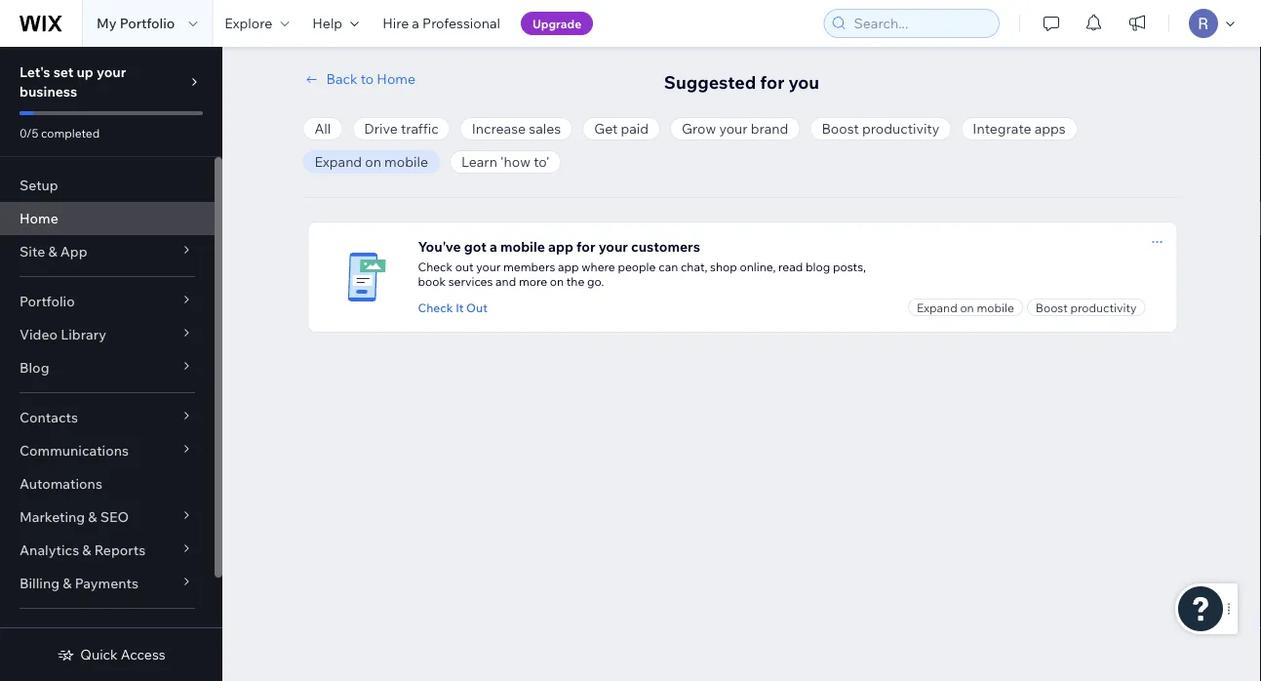 Task type: vqa. For each thing, say whether or not it's contained in the screenshot.
Image
no



Task type: locate. For each thing, give the bounding box(es) containing it.
1 horizontal spatial home
[[377, 70, 416, 87]]

& inside dropdown button
[[48, 243, 57, 260]]

1 horizontal spatial boost
[[1036, 300, 1068, 315]]

& right site
[[48, 243, 57, 260]]

1 vertical spatial mobile
[[501, 238, 545, 255]]

back to home button
[[303, 70, 416, 88]]

1 horizontal spatial a
[[490, 238, 498, 255]]

1 vertical spatial boost productivity
[[1036, 300, 1137, 315]]

0 vertical spatial expand on mobile
[[315, 153, 428, 170]]

portfolio right my
[[120, 15, 175, 32]]

1 horizontal spatial mobile
[[501, 238, 545, 255]]

automations link
[[0, 467, 215, 501]]

people
[[618, 260, 656, 274]]

learn
[[462, 153, 498, 170]]

your
[[97, 63, 126, 81], [720, 120, 748, 137], [476, 260, 501, 274]]

expand
[[315, 153, 362, 170], [917, 300, 958, 315]]

& for billing
[[63, 575, 72, 592]]

video library
[[20, 326, 106, 343]]

2 vertical spatial mobile
[[977, 300, 1015, 315]]

app
[[549, 238, 574, 255], [558, 260, 579, 274]]

you've got a mobile app for your customers check out your members app where people can chat, shop online, read blog posts, book services and more on the go.
[[418, 238, 867, 289]]

app up members
[[549, 238, 574, 255]]

check
[[418, 260, 453, 274], [418, 300, 453, 315]]

0 horizontal spatial expand on mobile
[[315, 153, 428, 170]]

check it out
[[418, 300, 488, 315]]

library
[[61, 326, 106, 343]]

1 horizontal spatial boost productivity
[[1036, 300, 1137, 315]]

0 vertical spatial boost productivity
[[822, 120, 940, 137]]

0/5
[[20, 125, 38, 140]]

2 horizontal spatial mobile
[[977, 300, 1015, 315]]

hire a professional
[[383, 15, 501, 32]]

expand on mobile
[[315, 153, 428, 170], [917, 300, 1015, 315]]

for up where
[[577, 238, 596, 255]]

traffic
[[401, 120, 439, 137]]

upgrade button
[[521, 12, 594, 35]]

your inside let's set up your business
[[97, 63, 126, 81]]

1 vertical spatial your
[[720, 120, 748, 137]]

0 vertical spatial home
[[377, 70, 416, 87]]

billing & payments
[[20, 575, 139, 592]]

1 vertical spatial expand
[[917, 300, 958, 315]]

home right to
[[377, 70, 416, 87]]

grow your brand
[[682, 120, 789, 137]]

mobile
[[385, 153, 428, 170], [501, 238, 545, 255], [977, 300, 1015, 315]]

billing
[[20, 575, 60, 592]]

2 horizontal spatial your
[[720, 120, 748, 137]]

& left reports
[[82, 542, 91, 559]]

1 horizontal spatial for
[[761, 71, 785, 93]]

help
[[313, 15, 343, 32]]

0 horizontal spatial portfolio
[[20, 293, 75, 310]]

settings link
[[0, 617, 215, 650]]

boost productivity
[[822, 120, 940, 137], [1036, 300, 1137, 315]]

check it out button
[[418, 299, 488, 316]]

learn 'how to'
[[462, 153, 550, 170]]

a right hire
[[412, 15, 420, 32]]

0 vertical spatial on
[[365, 153, 382, 170]]

0 vertical spatial check
[[418, 260, 453, 274]]

& for marketing
[[88, 508, 97, 526]]

integrate
[[973, 120, 1032, 137]]

home inside button
[[377, 70, 416, 87]]

to'
[[534, 153, 550, 170]]

1 vertical spatial home
[[20, 210, 58, 227]]

1 vertical spatial boost
[[1036, 300, 1068, 315]]

0 horizontal spatial for
[[577, 238, 596, 255]]

2 vertical spatial your
[[476, 260, 501, 274]]

for left you
[[761, 71, 785, 93]]

1 check from the top
[[418, 260, 453, 274]]

hire
[[383, 15, 409, 32]]

setup link
[[0, 169, 215, 202]]

your customers
[[599, 238, 701, 255]]

1 horizontal spatial expand
[[917, 300, 958, 315]]

can
[[659, 260, 678, 274]]

business
[[20, 83, 77, 100]]

& left seo
[[88, 508, 97, 526]]

portfolio button
[[0, 285, 215, 318]]

& inside dropdown button
[[88, 508, 97, 526]]

0 vertical spatial portfolio
[[120, 15, 175, 32]]

analytics & reports button
[[0, 534, 215, 567]]

your right up
[[97, 63, 126, 81]]

2 vertical spatial on
[[961, 300, 975, 315]]

all
[[315, 120, 331, 137]]

0 vertical spatial app
[[549, 238, 574, 255]]

app
[[60, 243, 87, 260]]

drive
[[364, 120, 398, 137]]

0 vertical spatial your
[[97, 63, 126, 81]]

1 vertical spatial check
[[418, 300, 453, 315]]

brand
[[751, 120, 789, 137]]

billing & payments button
[[0, 567, 215, 600]]

check down you've
[[418, 260, 453, 274]]

grow
[[682, 120, 717, 137]]

back
[[326, 70, 358, 87]]

1 horizontal spatial productivity
[[1071, 300, 1137, 315]]

0 horizontal spatial mobile
[[385, 153, 428, 170]]

check left it
[[418, 300, 453, 315]]

quick
[[80, 646, 118, 663]]

portfolio up video
[[20, 293, 75, 310]]

'how
[[501, 153, 531, 170]]

back to home
[[326, 70, 416, 87]]

help button
[[301, 0, 371, 47]]

upgrade
[[533, 16, 582, 31]]

1 horizontal spatial your
[[476, 260, 501, 274]]

0 vertical spatial productivity
[[863, 120, 940, 137]]

a right got
[[490, 238, 498, 255]]

home link
[[0, 202, 215, 235]]

get paid
[[595, 120, 649, 137]]

0 horizontal spatial boost
[[822, 120, 860, 137]]

for inside you've got a mobile app for your customers check out your members app where people can chat, shop online, read blog posts, book services and more on the go.
[[577, 238, 596, 255]]

for
[[761, 71, 785, 93], [577, 238, 596, 255]]

1 vertical spatial on
[[550, 274, 564, 289]]

1 vertical spatial for
[[577, 238, 596, 255]]

a inside you've got a mobile app for your customers check out your members app where people can chat, shop online, read blog posts, book services and more on the go.
[[490, 238, 498, 255]]

my portfolio
[[97, 15, 175, 32]]

1 horizontal spatial on
[[550, 274, 564, 289]]

1 horizontal spatial portfolio
[[120, 15, 175, 32]]

0 horizontal spatial home
[[20, 210, 58, 227]]

your right "out"
[[476, 260, 501, 274]]

sales
[[529, 120, 561, 137]]

check inside you've got a mobile app for your customers check out your members app where people can chat, shop online, read blog posts, book services and more on the go.
[[418, 260, 453, 274]]

paid
[[621, 120, 649, 137]]

marketing & seo button
[[0, 501, 215, 534]]

check inside button
[[418, 300, 453, 315]]

completed
[[41, 125, 100, 140]]

posts,
[[833, 260, 867, 274]]

0 horizontal spatial a
[[412, 15, 420, 32]]

0 vertical spatial a
[[412, 15, 420, 32]]

home down setup
[[20, 210, 58, 227]]

your right the grow
[[720, 120, 748, 137]]

on
[[365, 153, 382, 170], [550, 274, 564, 289], [961, 300, 975, 315]]

& right billing
[[63, 575, 72, 592]]

1 horizontal spatial expand on mobile
[[917, 300, 1015, 315]]

set
[[53, 63, 74, 81]]

suggested for you
[[664, 71, 820, 93]]

site
[[20, 243, 45, 260]]

1 vertical spatial portfolio
[[20, 293, 75, 310]]

0 horizontal spatial expand
[[315, 153, 362, 170]]

app left where
[[558, 260, 579, 274]]

2 check from the top
[[418, 300, 453, 315]]

1 vertical spatial expand on mobile
[[917, 300, 1015, 315]]

on inside you've got a mobile app for your customers check out your members app where people can chat, shop online, read blog posts, book services and more on the go.
[[550, 274, 564, 289]]

0 horizontal spatial your
[[97, 63, 126, 81]]

increase
[[472, 120, 526, 137]]

1 vertical spatial a
[[490, 238, 498, 255]]

communications button
[[0, 434, 215, 467]]

productivity
[[863, 120, 940, 137], [1071, 300, 1137, 315]]

0 horizontal spatial productivity
[[863, 120, 940, 137]]

1 vertical spatial productivity
[[1071, 300, 1137, 315]]

online,
[[740, 260, 776, 274]]

you've
[[418, 238, 461, 255]]

0 vertical spatial mobile
[[385, 153, 428, 170]]



Task type: describe. For each thing, give the bounding box(es) containing it.
marketing
[[20, 508, 85, 526]]

get
[[595, 120, 618, 137]]

chat,
[[681, 260, 708, 274]]

reports
[[94, 542, 146, 559]]

it
[[456, 300, 464, 315]]

to
[[361, 70, 374, 87]]

home inside the sidebar element
[[20, 210, 58, 227]]

shop
[[711, 260, 738, 274]]

sidebar element
[[0, 47, 223, 681]]

analytics & reports
[[20, 542, 146, 559]]

blog
[[806, 260, 831, 274]]

hire a professional link
[[371, 0, 512, 47]]

members
[[503, 260, 556, 274]]

got
[[464, 238, 487, 255]]

Search... field
[[849, 10, 993, 37]]

portfolio inside dropdown button
[[20, 293, 75, 310]]

& for site
[[48, 243, 57, 260]]

automations
[[20, 475, 102, 492]]

1 vertical spatial app
[[558, 260, 579, 274]]

communications
[[20, 442, 129, 459]]

analytics
[[20, 542, 79, 559]]

you
[[789, 71, 820, 93]]

site & app
[[20, 243, 87, 260]]

blog button
[[0, 351, 215, 385]]

contacts button
[[0, 401, 215, 434]]

video library button
[[0, 318, 215, 351]]

book
[[418, 274, 446, 289]]

the go.
[[567, 274, 605, 289]]

payments
[[75, 575, 139, 592]]

and
[[496, 274, 516, 289]]

out
[[455, 260, 474, 274]]

0 horizontal spatial on
[[365, 153, 382, 170]]

increase sales
[[472, 120, 561, 137]]

let's
[[20, 63, 50, 81]]

drive traffic
[[364, 120, 439, 137]]

up
[[77, 63, 94, 81]]

& for analytics
[[82, 542, 91, 559]]

out
[[467, 300, 488, 315]]

0 vertical spatial boost
[[822, 120, 860, 137]]

settings
[[20, 625, 74, 642]]

0 vertical spatial for
[[761, 71, 785, 93]]

suggested
[[664, 71, 757, 93]]

marketing & seo
[[20, 508, 129, 526]]

0 horizontal spatial boost productivity
[[822, 120, 940, 137]]

blog
[[20, 359, 49, 376]]

my
[[97, 15, 117, 32]]

more
[[519, 274, 548, 289]]

mobile inside you've got a mobile app for your customers check out your members app where people can chat, shop online, read blog posts, book services and more on the go.
[[501, 238, 545, 255]]

setup
[[20, 177, 58, 194]]

2 horizontal spatial on
[[961, 300, 975, 315]]

let's set up your business
[[20, 63, 126, 100]]

0/5 completed
[[20, 125, 100, 140]]

integrate apps
[[973, 120, 1066, 137]]

where
[[582, 260, 616, 274]]

0 vertical spatial expand
[[315, 153, 362, 170]]

seo
[[100, 508, 129, 526]]

explore
[[225, 15, 273, 32]]

quick access button
[[57, 646, 166, 664]]

services
[[449, 274, 493, 289]]

site & app button
[[0, 235, 215, 268]]

your inside you've got a mobile app for your customers check out your members app where people can chat, shop online, read blog posts, book services and more on the go.
[[476, 260, 501, 274]]

access
[[121, 646, 166, 663]]

quick access
[[80, 646, 166, 663]]

professional
[[423, 15, 501, 32]]

video
[[20, 326, 58, 343]]



